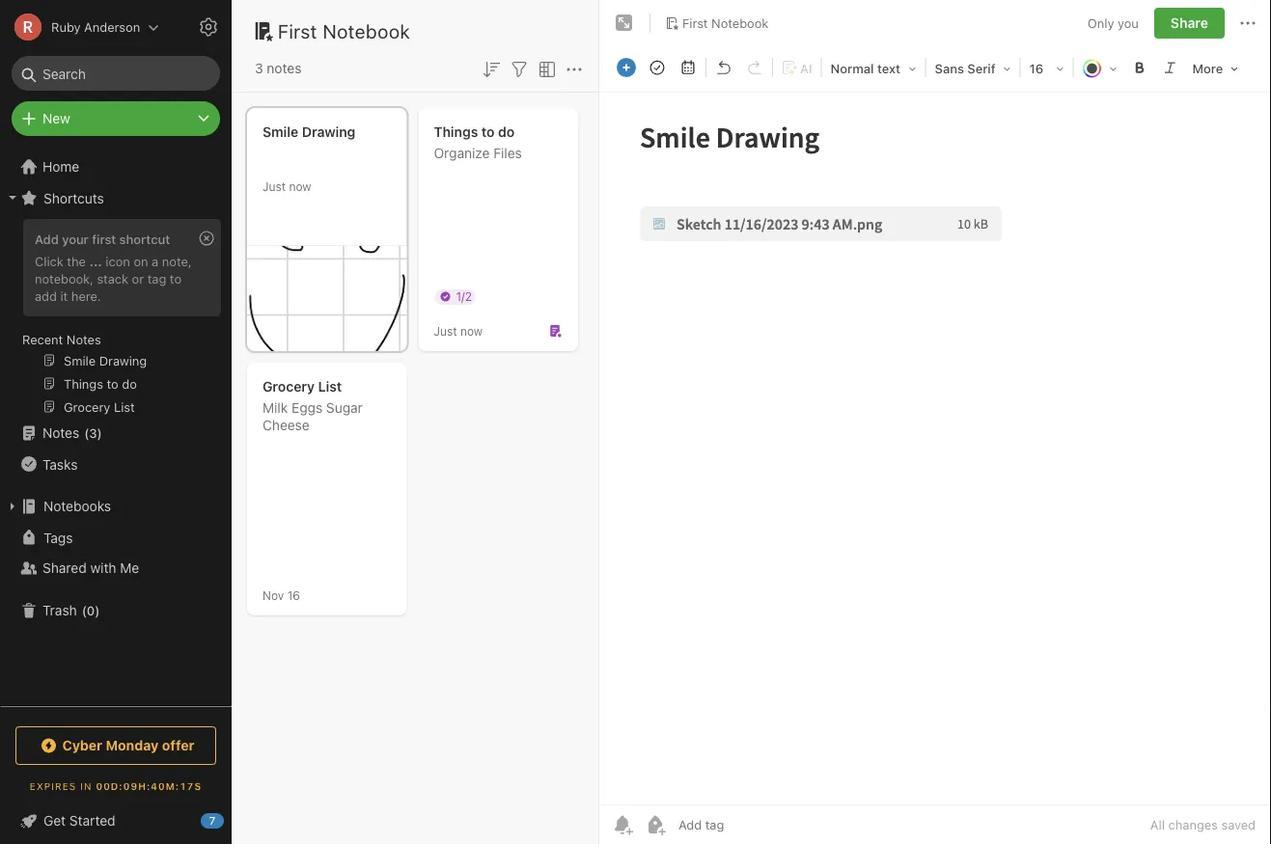 Task type: describe. For each thing, give the bounding box(es) containing it.
organize
[[434, 145, 490, 161]]

new button
[[12, 101, 220, 136]]

note window element
[[599, 0, 1271, 845]]

only
[[1088, 16, 1114, 30]]

( for trash
[[82, 604, 87, 618]]

Account field
[[0, 8, 159, 46]]

1 vertical spatial now
[[460, 324, 483, 338]]

first notebook inside button
[[682, 16, 769, 30]]

things to do organize files
[[434, 124, 522, 161]]

saved
[[1222, 818, 1256, 833]]

stack
[[97, 271, 128, 286]]

nov
[[263, 589, 284, 602]]

anderson
[[84, 20, 140, 34]]

you
[[1118, 16, 1139, 30]]

Insert field
[[612, 54, 641, 81]]

1 vertical spatial just
[[434, 324, 457, 338]]

expires in 00d:09h:40m:17s
[[30, 781, 202, 792]]

first inside first notebook button
[[682, 16, 708, 30]]

add your first shortcut
[[35, 232, 170, 246]]

0 vertical spatial now
[[289, 180, 311, 193]]

shared
[[42, 560, 87, 576]]

Heading level field
[[824, 54, 923, 82]]

0 horizontal spatial just now
[[263, 180, 311, 193]]

View options field
[[531, 56, 559, 81]]

tag
[[147, 271, 166, 286]]

text
[[877, 61, 901, 76]]

sans serif
[[935, 61, 996, 76]]

group containing add your first shortcut
[[0, 213, 231, 426]]

your
[[62, 232, 89, 246]]

shortcuts
[[43, 190, 104, 206]]

share button
[[1154, 8, 1225, 39]]

first
[[92, 232, 116, 246]]

things
[[434, 124, 478, 140]]

more actions image for the left more actions field
[[563, 58, 586, 81]]

shared with me
[[42, 560, 139, 576]]

sugar
[[326, 400, 363, 416]]

first inside note list element
[[278, 19, 318, 42]]

monday
[[106, 738, 159, 754]]

tree containing home
[[0, 152, 232, 706]]

new
[[42, 111, 70, 126]]

...
[[89, 254, 102, 268]]

or
[[132, 271, 144, 286]]

eggs
[[292, 400, 323, 416]]

home link
[[0, 152, 232, 182]]

16 inside note list element
[[287, 589, 300, 602]]

notes inside group
[[66, 332, 101, 347]]

drawing
[[302, 124, 356, 140]]

more
[[1193, 61, 1223, 76]]

shared with me link
[[0, 553, 231, 584]]

expand notebooks image
[[5, 499, 20, 514]]

notebooks link
[[0, 491, 231, 522]]

bold image
[[1126, 54, 1153, 81]]

16 inside field
[[1030, 61, 1044, 76]]

note list element
[[232, 0, 599, 845]]

started
[[69, 813, 115, 829]]

first notebook button
[[658, 10, 775, 37]]

serif
[[968, 61, 996, 76]]

) for trash
[[95, 604, 100, 618]]

1 vertical spatial just now
[[434, 324, 483, 338]]

cyber monday offer
[[62, 738, 194, 754]]

grocery list milk eggs sugar cheese
[[263, 379, 363, 433]]

notes
[[267, 60, 302, 76]]

with
[[90, 560, 116, 576]]

0 vertical spatial just
[[263, 180, 286, 193]]

get
[[43, 813, 66, 829]]

expires
[[30, 781, 76, 792]]

icon
[[106, 254, 130, 268]]

add
[[35, 232, 59, 246]]

add filters image
[[508, 58, 531, 81]]

3 inside notes ( 3 )
[[89, 426, 97, 440]]

add
[[35, 288, 57, 303]]

sans
[[935, 61, 964, 76]]

tasks
[[42, 456, 78, 472]]

3 notes
[[255, 60, 302, 76]]

00d:09h:40m:17s
[[96, 781, 202, 792]]

tags button
[[0, 522, 231, 553]]

3 inside note list element
[[255, 60, 263, 76]]

home
[[42, 159, 79, 175]]

normal text
[[831, 61, 901, 76]]

all
[[1151, 818, 1165, 833]]

recent notes
[[22, 332, 101, 347]]

1 vertical spatial notes
[[42, 425, 79, 441]]

shortcut
[[119, 232, 170, 246]]



Task type: locate. For each thing, give the bounding box(es) containing it.
now down 1/2 at the top of page
[[460, 324, 483, 338]]

notebook
[[712, 16, 769, 30], [323, 19, 411, 42]]

icon on a note, notebook, stack or tag to add it here.
[[35, 254, 192, 303]]

notes up "tasks"
[[42, 425, 79, 441]]

tags
[[43, 530, 73, 546]]

ruby anderson
[[51, 20, 140, 34]]

Font color field
[[1076, 54, 1124, 82]]

notes ( 3 )
[[42, 425, 102, 441]]

1 vertical spatial to
[[170, 271, 182, 286]]

shortcuts button
[[0, 182, 231, 213]]

more actions image up more field
[[1237, 12, 1260, 35]]

more actions field up more field
[[1237, 8, 1260, 39]]

) right trash
[[95, 604, 100, 618]]

add tag image
[[644, 814, 667, 837]]

0 horizontal spatial first notebook
[[278, 19, 411, 42]]

( up tasks button
[[84, 426, 89, 440]]

0 vertical spatial more actions field
[[1237, 8, 1260, 39]]

Note Editor text field
[[599, 93, 1271, 805]]

1 vertical spatial 3
[[89, 426, 97, 440]]

first notebook up undo image
[[682, 16, 769, 30]]

None search field
[[25, 56, 207, 91]]

Add tag field
[[677, 817, 821, 834]]

1 horizontal spatial 3
[[255, 60, 263, 76]]

1 vertical spatial (
[[82, 604, 87, 618]]

1 vertical spatial 16
[[287, 589, 300, 602]]

Font family field
[[928, 54, 1018, 82]]

Help and Learning task checklist field
[[0, 806, 232, 837]]

( inside trash ( 0 )
[[82, 604, 87, 618]]

0 vertical spatial just now
[[263, 180, 311, 193]]

now down smile drawing
[[289, 180, 311, 193]]

notebook inside note list element
[[323, 19, 411, 42]]

1 horizontal spatial 16
[[1030, 61, 1044, 76]]

here.
[[71, 288, 101, 303]]

More actions field
[[1237, 8, 1260, 39], [563, 56, 586, 81]]

( right trash
[[82, 604, 87, 618]]

more actions field right view options field
[[563, 56, 586, 81]]

to down note, at the left top of page
[[170, 271, 182, 286]]

me
[[120, 560, 139, 576]]

3 up tasks button
[[89, 426, 97, 440]]

cyber
[[62, 738, 102, 754]]

notebooks
[[43, 499, 111, 514]]

notes right recent
[[66, 332, 101, 347]]

cyber monday offer button
[[15, 727, 216, 765]]

0 vertical spatial )
[[97, 426, 102, 440]]

recent
[[22, 332, 63, 347]]

0 horizontal spatial more actions image
[[563, 58, 586, 81]]

first notebook
[[682, 16, 769, 30], [278, 19, 411, 42]]

grocery
[[263, 379, 315, 395]]

1 vertical spatial more actions image
[[563, 58, 586, 81]]

tree
[[0, 152, 232, 706]]

first up calendar event icon
[[682, 16, 708, 30]]

0 vertical spatial (
[[84, 426, 89, 440]]

milk
[[263, 400, 288, 416]]

expand note image
[[613, 12, 636, 35]]

( inside notes ( 3 )
[[84, 426, 89, 440]]

italic image
[[1157, 54, 1184, 81]]

1 horizontal spatial now
[[460, 324, 483, 338]]

0 vertical spatial 3
[[255, 60, 263, 76]]

16 right serif in the top of the page
[[1030, 61, 1044, 76]]

1 horizontal spatial to
[[482, 124, 495, 140]]

get started
[[43, 813, 115, 829]]

smile
[[263, 124, 298, 140]]

) inside trash ( 0 )
[[95, 604, 100, 618]]

a
[[152, 254, 159, 268]]

click
[[35, 254, 63, 268]]

it
[[60, 288, 68, 303]]

do
[[498, 124, 515, 140]]

more actions image right view options field
[[563, 58, 586, 81]]

first notebook inside note list element
[[278, 19, 411, 42]]

7
[[209, 815, 215, 828]]

the
[[67, 254, 86, 268]]

just now
[[263, 180, 311, 193], [434, 324, 483, 338]]

more actions image for the top more actions field
[[1237, 12, 1260, 35]]

share
[[1171, 15, 1209, 31]]

smile drawing
[[263, 124, 356, 140]]

1 horizontal spatial just now
[[434, 324, 483, 338]]

Search text field
[[25, 56, 207, 91]]

add a reminder image
[[611, 814, 634, 837]]

cheese
[[263, 417, 310, 433]]

task image
[[644, 54, 671, 81]]

to
[[482, 124, 495, 140], [170, 271, 182, 286]]

trash ( 0 )
[[42, 603, 100, 619]]

1 vertical spatial )
[[95, 604, 100, 618]]

3
[[255, 60, 263, 76], [89, 426, 97, 440]]

16 right nov
[[287, 589, 300, 602]]

0 vertical spatial more actions image
[[1237, 12, 1260, 35]]

just down smile
[[263, 180, 286, 193]]

0 horizontal spatial first
[[278, 19, 318, 42]]

click to collapse image
[[224, 809, 239, 832]]

first
[[682, 16, 708, 30], [278, 19, 318, 42]]

list
[[318, 379, 342, 395]]

(
[[84, 426, 89, 440], [82, 604, 87, 618]]

0 horizontal spatial 3
[[89, 426, 97, 440]]

0 vertical spatial 16
[[1030, 61, 1044, 76]]

notes
[[66, 332, 101, 347], [42, 425, 79, 441]]

click the ...
[[35, 254, 102, 268]]

group
[[0, 213, 231, 426]]

notebook,
[[35, 271, 94, 286]]

0
[[87, 604, 95, 618]]

just down 1/2 at the top of page
[[434, 324, 457, 338]]

1 horizontal spatial notebook
[[712, 16, 769, 30]]

0 horizontal spatial to
[[170, 271, 182, 286]]

1 horizontal spatial first notebook
[[682, 16, 769, 30]]

More field
[[1186, 54, 1245, 82]]

calendar event image
[[675, 54, 702, 81]]

( for notes
[[84, 426, 89, 440]]

just now down smile
[[263, 180, 311, 193]]

offer
[[162, 738, 194, 754]]

1 vertical spatial more actions field
[[563, 56, 586, 81]]

1/2
[[456, 290, 472, 303]]

to left do
[[482, 124, 495, 140]]

on
[[134, 254, 148, 268]]

)
[[97, 426, 102, 440], [95, 604, 100, 618]]

just now down 1/2 at the top of page
[[434, 324, 483, 338]]

0 vertical spatial notes
[[66, 332, 101, 347]]

more actions image inside note list element
[[563, 58, 586, 81]]

nov 16
[[263, 589, 300, 602]]

0 horizontal spatial 16
[[287, 589, 300, 602]]

tasks button
[[0, 449, 231, 480]]

) inside notes ( 3 )
[[97, 426, 102, 440]]

first up 'notes'
[[278, 19, 318, 42]]

just
[[263, 180, 286, 193], [434, 324, 457, 338]]

files
[[493, 145, 522, 161]]

0 horizontal spatial now
[[289, 180, 311, 193]]

changes
[[1169, 818, 1218, 833]]

to inside things to do organize files
[[482, 124, 495, 140]]

3 left 'notes'
[[255, 60, 263, 76]]

now
[[289, 180, 311, 193], [460, 324, 483, 338]]

all changes saved
[[1151, 818, 1256, 833]]

first notebook up 'notes'
[[278, 19, 411, 42]]

undo image
[[710, 54, 737, 81]]

0 horizontal spatial just
[[263, 180, 286, 193]]

trash
[[42, 603, 77, 619]]

Font size field
[[1023, 54, 1071, 82]]

0 horizontal spatial more actions field
[[563, 56, 586, 81]]

only you
[[1088, 16, 1139, 30]]

) for notes
[[97, 426, 102, 440]]

normal
[[831, 61, 874, 76]]

ruby
[[51, 20, 81, 34]]

thumbnail image
[[247, 246, 407, 351]]

1 horizontal spatial more actions field
[[1237, 8, 1260, 39]]

Add filters field
[[508, 56, 531, 81]]

note,
[[162, 254, 192, 268]]

notebook inside button
[[712, 16, 769, 30]]

) up tasks button
[[97, 426, 102, 440]]

1 horizontal spatial just
[[434, 324, 457, 338]]

to inside icon on a note, notebook, stack or tag to add it here.
[[170, 271, 182, 286]]

1 horizontal spatial more actions image
[[1237, 12, 1260, 35]]

settings image
[[197, 15, 220, 39]]

0 vertical spatial to
[[482, 124, 495, 140]]

1 horizontal spatial first
[[682, 16, 708, 30]]

more actions image
[[1237, 12, 1260, 35], [563, 58, 586, 81]]

in
[[80, 781, 92, 792]]

0 horizontal spatial notebook
[[323, 19, 411, 42]]

Sort options field
[[480, 56, 503, 81]]



Task type: vqa. For each thing, say whether or not it's contained in the screenshot.
Just now
yes



